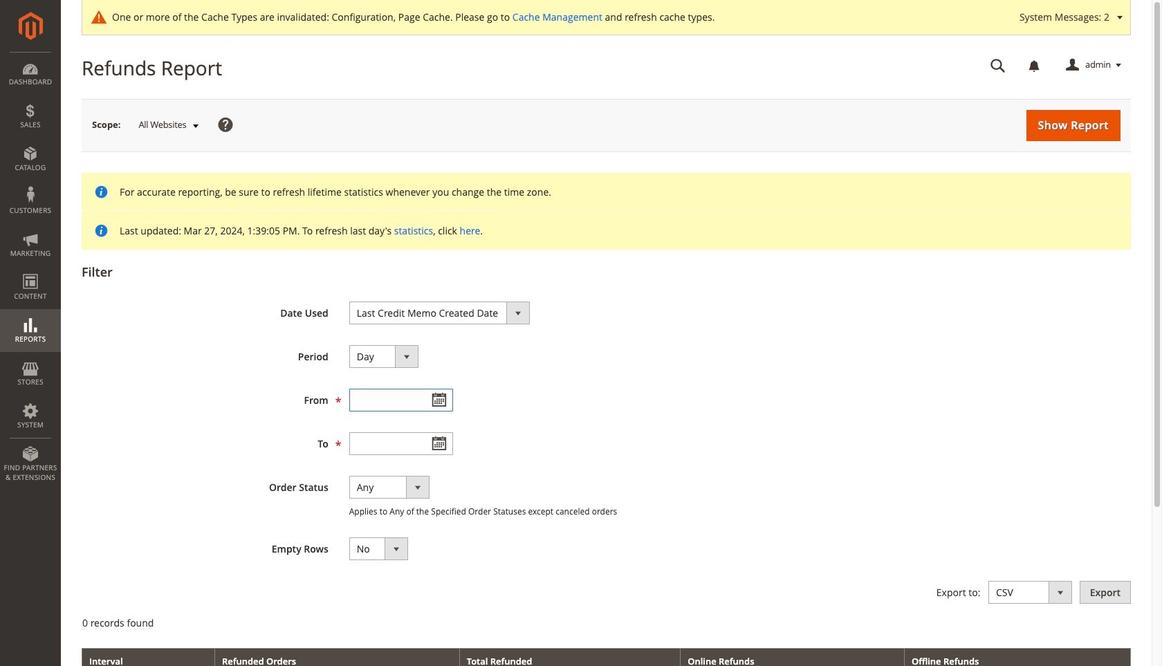 Task type: vqa. For each thing, say whether or not it's contained in the screenshot.
text box
yes



Task type: describe. For each thing, give the bounding box(es) containing it.
magento admin panel image
[[18, 12, 43, 40]]



Task type: locate. For each thing, give the bounding box(es) containing it.
menu bar
[[0, 52, 61, 489]]

None text field
[[981, 53, 1016, 78], [349, 389, 453, 412], [349, 433, 453, 455], [981, 53, 1016, 78], [349, 389, 453, 412], [349, 433, 453, 455]]



